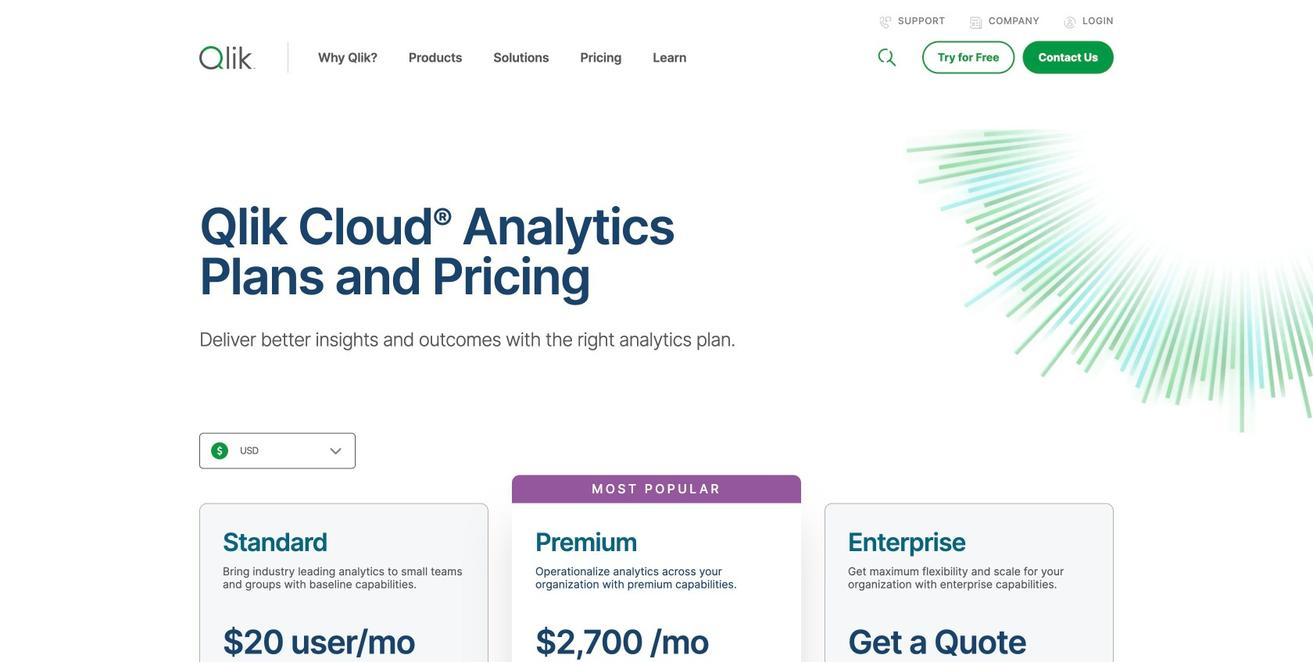 Task type: describe. For each thing, give the bounding box(es) containing it.
login image
[[1064, 16, 1076, 29]]



Task type: locate. For each thing, give the bounding box(es) containing it.
company image
[[970, 16, 982, 29]]

support image
[[879, 16, 892, 29]]

qlik image
[[199, 46, 256, 70]]



Task type: vqa. For each thing, say whether or not it's contained in the screenshot.
application
no



